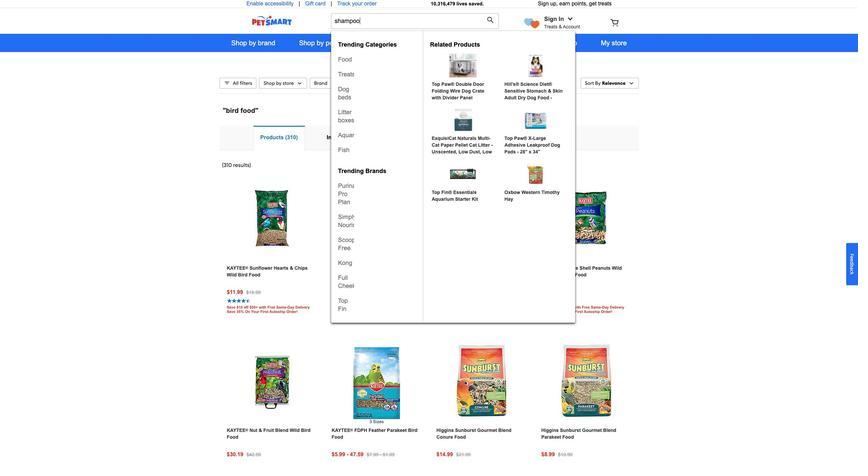Task type: vqa. For each thing, say whether or not it's contained in the screenshot.
the oz
no



Task type: locate. For each thing, give the bounding box(es) containing it.
loyalty icon image
[[524, 18, 540, 28]]

None search field
[[331, 13, 499, 36]]

tab list
[[219, 126, 639, 150]]

None submit
[[487, 17, 496, 25]]

search text field
[[331, 13, 499, 29]]



Task type: describe. For each thing, give the bounding box(es) containing it.
petsmart image
[[240, 16, 304, 26]]



